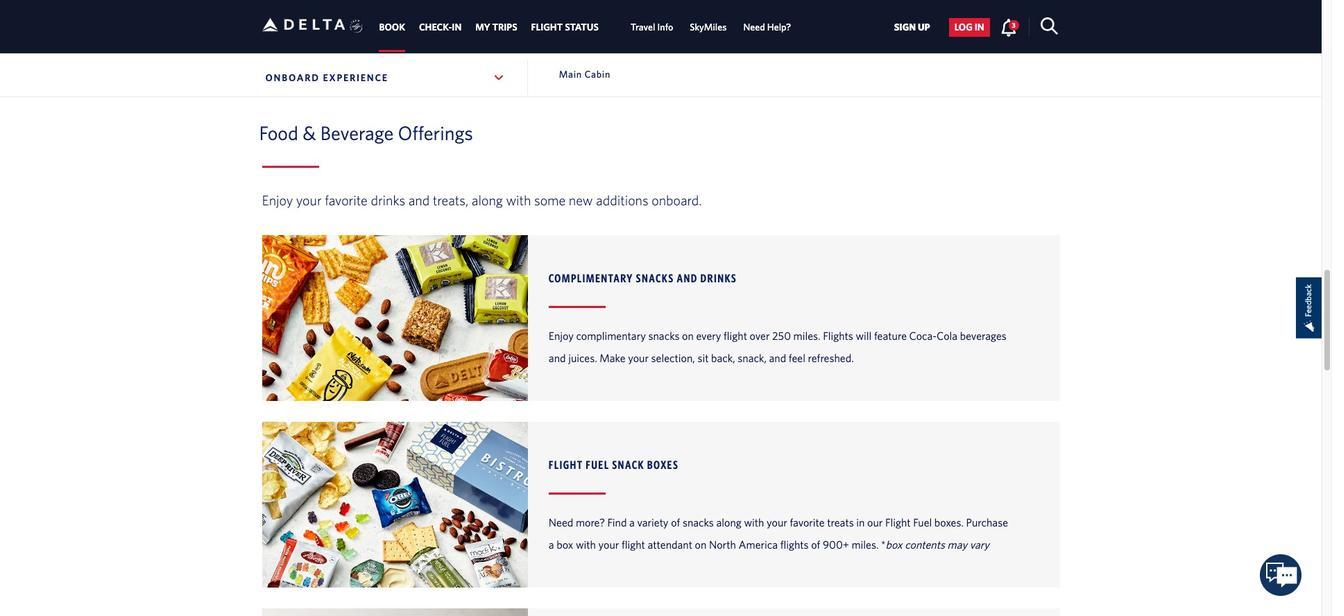 Task type: vqa. For each thing, say whether or not it's contained in the screenshot.
Help Center link to the right
no



Task type: locate. For each thing, give the bounding box(es) containing it.
flight
[[724, 329, 747, 342], [622, 538, 645, 551]]

in right treats
[[856, 516, 865, 529]]

0 vertical spatial enjoy
[[262, 192, 293, 208]]

1 horizontal spatial a
[[629, 516, 635, 529]]

your
[[296, 192, 322, 208], [628, 352, 649, 364], [767, 516, 787, 529], [599, 538, 619, 551]]

1 vertical spatial miles.
[[852, 538, 879, 551]]

1 vertical spatial flight
[[622, 538, 645, 551]]

0 horizontal spatial on
[[682, 329, 694, 342]]

need help?
[[743, 22, 791, 33]]

1 vertical spatial our
[[867, 516, 883, 529]]

about
[[322, 54, 362, 73]]

need
[[743, 22, 765, 33], [549, 516, 573, 529]]

check-in link
[[419, 15, 462, 40]]

fuel
[[586, 458, 610, 471], [913, 516, 932, 529]]

seats.
[[365, 54, 405, 73]]

0 vertical spatial fuel
[[586, 458, 610, 471]]

flight fuel snack boxes
[[549, 458, 679, 471]]

1 horizontal spatial flight
[[724, 329, 747, 342]]

1 vertical spatial along
[[716, 516, 742, 529]]

0 vertical spatial on
[[682, 329, 694, 342]]

snacks up north
[[683, 516, 714, 529]]

with
[[506, 192, 531, 208], [744, 516, 764, 529], [576, 538, 596, 551]]

feature
[[874, 329, 907, 342]]

0 horizontal spatial box
[[557, 538, 573, 551]]

0 vertical spatial our
[[465, 34, 488, 54]]

flight up *
[[885, 516, 911, 529]]

enjoy up juices.
[[549, 329, 574, 342]]

1 vertical spatial need
[[549, 516, 573, 529]]

experience
[[323, 72, 388, 83]]

along inside need more? find a variety of snacks along with your favorite treats in our flight fuel boxes. purchase a box with your flight attendant on north america flights of 900+ miles. *
[[716, 516, 742, 529]]

sign up link
[[889, 18, 936, 37]]

flight left over
[[724, 329, 747, 342]]

favorite
[[325, 192, 368, 208], [790, 516, 825, 529]]

1 vertical spatial fuel
[[913, 516, 932, 529]]

sit
[[698, 352, 709, 364]]

0 horizontal spatial snacks
[[648, 329, 680, 342]]

1 horizontal spatial along
[[716, 516, 742, 529]]

we
[[283, 34, 307, 54]]

0 vertical spatial along
[[472, 192, 503, 208]]

food & beverage offerings
[[259, 122, 473, 144]]

1 vertical spatial snacks
[[683, 516, 714, 529]]

flight down find
[[622, 538, 645, 551]]

our
[[465, 34, 488, 54], [867, 516, 883, 529]]

0 horizontal spatial flight
[[549, 458, 583, 471]]

0 horizontal spatial fuel
[[586, 458, 610, 471]]

skymiles
[[690, 22, 727, 33]]

1 horizontal spatial need
[[743, 22, 765, 33]]

tab list containing book
[[372, 0, 800, 52]]

1 horizontal spatial enjoy
[[549, 329, 574, 342]]

sign up
[[894, 22, 930, 33]]

along up north
[[716, 516, 742, 529]]

favorite inside need more? find a variety of snacks along with your favorite treats in our flight fuel boxes. purchase a box with your flight attendant on north america flights of 900+ miles. *
[[790, 516, 825, 529]]

and
[[678, 34, 704, 54], [408, 192, 430, 208], [677, 271, 698, 284], [549, 352, 566, 364], [769, 352, 786, 364]]

answers.
[[347, 34, 407, 54]]

make
[[600, 352, 626, 364]]

may
[[948, 538, 967, 551]]

of
[[671, 516, 680, 529], [811, 538, 820, 551]]

main cabin
[[559, 69, 611, 80]]

of right variety on the bottom of page
[[671, 516, 680, 529]]

need inside need more? find a variety of snacks along with your favorite treats in our flight fuel boxes. purchase a box with your flight attendant on north america flights of 900+ miles. *
[[549, 516, 573, 529]]

1 vertical spatial with
[[744, 516, 764, 529]]

up
[[918, 22, 930, 33]]

need left more?
[[549, 516, 573, 529]]

miles. up feel
[[794, 329, 821, 342]]

1 vertical spatial flight
[[885, 516, 911, 529]]

boxes
[[647, 458, 679, 471]]

beverages
[[960, 329, 1007, 342]]

flight status link
[[531, 15, 599, 40]]

your right make
[[628, 352, 649, 364]]

2 horizontal spatial with
[[744, 516, 764, 529]]

miles. inside 'enjoy complimentary snacks on every flight over 250 miles. flights will feature coca-cola beverages and juices. make your selection, sit back, snack, and feel refreshed.'
[[794, 329, 821, 342]]

status
[[565, 22, 599, 33]]

snacks
[[636, 271, 674, 284]]

1 vertical spatial enjoy
[[549, 329, 574, 342]]

still
[[283, 19, 313, 31]]

our down my
[[465, 34, 488, 54]]

0 horizontal spatial along
[[472, 192, 503, 208]]

main
[[559, 69, 582, 80]]

enjoy for enjoy complimentary snacks on every flight over 250 miles. flights will feature coca-cola beverages and juices. make your selection, sit back, snack, and feel refreshed.
[[549, 329, 574, 342]]

on left the every
[[682, 329, 694, 342]]

250
[[772, 329, 791, 342]]

0 vertical spatial flight
[[549, 458, 583, 471]]

feel
[[789, 352, 806, 364]]

juices.
[[568, 352, 597, 364]]

explore
[[411, 34, 461, 54]]

flight left snack
[[549, 458, 583, 471]]

1 vertical spatial favorite
[[790, 516, 825, 529]]

travel info link
[[631, 15, 673, 40]]

fuel up contents
[[913, 516, 932, 529]]

along right "treats,"
[[472, 192, 503, 208]]

enjoy
[[262, 192, 293, 208], [549, 329, 574, 342]]

your up flights
[[767, 516, 787, 529]]

coca-
[[909, 329, 937, 342]]

3 link
[[1000, 18, 1019, 36]]

0 horizontal spatial a
[[549, 538, 554, 551]]

a
[[629, 516, 635, 529], [549, 538, 554, 551]]

0 vertical spatial with
[[506, 192, 531, 208]]

2 box from the left
[[886, 538, 902, 551]]

snack,
[[738, 352, 767, 364]]

enjoy for enjoy your favorite drinks and treats, along with some new additions onboard.
[[262, 192, 293, 208]]

and down skymiles
[[678, 34, 704, 54]]

our up *
[[867, 516, 883, 529]]

onboard experience button
[[262, 60, 509, 95]]

box
[[557, 538, 573, 551], [886, 538, 902, 551]]

more?
[[576, 516, 605, 529]]

enjoy complimentary snacks on every flight over 250 miles. flights will feature coca-cola beverages and juices. make your selection, sit back, snack, and feel refreshed.
[[549, 329, 1007, 364]]

with down more?
[[576, 538, 596, 551]]

with up the "america"
[[744, 516, 764, 529]]

box inside need more? find a variety of snacks along with your favorite treats in our flight fuel boxes. purchase a box with your flight attendant on north america flights of 900+ miles. *
[[557, 538, 573, 551]]

snacks inside 'enjoy complimentary snacks on every flight over 250 miles. flights will feature coca-cola beverages and juices. make your selection, sit back, snack, and feel refreshed.'
[[648, 329, 680, 342]]

0 vertical spatial flight
[[724, 329, 747, 342]]

on
[[682, 329, 694, 342], [695, 538, 707, 551]]

2 vertical spatial with
[[576, 538, 596, 551]]

0 vertical spatial miles.
[[794, 329, 821, 342]]

1 horizontal spatial favorite
[[790, 516, 825, 529]]

in right log
[[975, 22, 984, 33]]

0 vertical spatial snacks
[[648, 329, 680, 342]]

1 horizontal spatial miles.
[[852, 538, 879, 551]]

need left help?
[[743, 22, 765, 33]]

1 horizontal spatial fuel
[[913, 516, 932, 529]]

miles.
[[794, 329, 821, 342], [852, 538, 879, 551]]

1 vertical spatial of
[[811, 538, 820, 551]]

and left juices.
[[549, 352, 566, 364]]

0 horizontal spatial with
[[506, 192, 531, 208]]

0 horizontal spatial miles.
[[794, 329, 821, 342]]

drinks
[[371, 192, 405, 208]]

skymiles link
[[690, 15, 727, 40]]

snacks
[[648, 329, 680, 342], [683, 516, 714, 529]]

attendant
[[648, 538, 692, 551]]

in
[[452, 22, 462, 33]]

0 horizontal spatial need
[[549, 516, 573, 529]]

&
[[303, 122, 316, 144]]

asked
[[565, 34, 604, 54]]

trips
[[492, 22, 517, 33]]

1 box from the left
[[557, 538, 573, 551]]

your down find
[[599, 538, 619, 551]]

favorite up flights
[[790, 516, 825, 529]]

1 horizontal spatial flight
[[885, 516, 911, 529]]

drinks
[[700, 271, 737, 284]]

selection,
[[651, 352, 695, 364]]

check-
[[419, 22, 452, 33]]

and left feel
[[769, 352, 786, 364]]

miles. left *
[[852, 538, 879, 551]]

0 horizontal spatial flight
[[622, 538, 645, 551]]

0 horizontal spatial enjoy
[[262, 192, 293, 208]]

0 horizontal spatial our
[[465, 34, 488, 54]]

refreshed.
[[808, 352, 854, 364]]

need for need more? find a variety of snacks along with your favorite treats in our flight fuel boxes. purchase a box with your flight attendant on north america flights of 900+ miles. *
[[549, 516, 573, 529]]

every
[[696, 329, 721, 342]]

more
[[283, 54, 318, 73]]

0 horizontal spatial of
[[671, 516, 680, 529]]

1 horizontal spatial box
[[886, 538, 902, 551]]

enjoy inside 'enjoy complimentary snacks on every flight over 250 miles. flights will feature coca-cola beverages and juices. make your selection, sit back, snack, and feel refreshed.'
[[549, 329, 574, 342]]

snacks up selection,
[[648, 329, 680, 342]]

variety
[[637, 516, 669, 529]]

1 horizontal spatial in
[[975, 22, 984, 33]]

0 horizontal spatial in
[[856, 516, 865, 529]]

tab list
[[372, 0, 800, 52]]

of left the 900+ at the right bottom of the page
[[811, 538, 820, 551]]

new
[[569, 192, 593, 208]]

1 vertical spatial in
[[856, 516, 865, 529]]

1 horizontal spatial on
[[695, 538, 707, 551]]

1 horizontal spatial our
[[867, 516, 883, 529]]

with left some
[[506, 192, 531, 208]]

fuel left snack
[[586, 458, 610, 471]]

message us image
[[1260, 555, 1302, 596]]

onboard experience
[[265, 72, 388, 83]]

enjoy down food
[[262, 192, 293, 208]]

help?
[[767, 22, 791, 33]]

favorite left drinks
[[325, 192, 368, 208]]

0 vertical spatial favorite
[[325, 192, 368, 208]]

in inside need more? find a variety of snacks along with your favorite treats in our flight fuel boxes. purchase a box with your flight attendant on north america flights of 900+ miles. *
[[856, 516, 865, 529]]

0 vertical spatial need
[[743, 22, 765, 33]]

see all faqs
[[857, 53, 939, 65]]

on left north
[[695, 538, 707, 551]]

0 vertical spatial in
[[975, 22, 984, 33]]

1 horizontal spatial snacks
[[683, 516, 714, 529]]

1 vertical spatial on
[[695, 538, 707, 551]]

delta air lines image
[[262, 3, 345, 46]]



Task type: describe. For each thing, give the bounding box(es) containing it.
treats
[[827, 516, 854, 529]]

need for need help?
[[743, 22, 765, 33]]

food
[[259, 122, 298, 144]]

onboard
[[265, 72, 320, 83]]

your down &
[[296, 192, 322, 208]]

travel
[[631, 22, 655, 33]]

back,
[[711, 352, 735, 364]]

frequently
[[492, 34, 561, 54]]

log
[[955, 22, 973, 33]]

and left drinks
[[677, 271, 698, 284]]

in inside button
[[975, 22, 984, 33]]

book
[[379, 22, 405, 33]]

on inside need more? find a variety of snacks along with your favorite treats in our flight fuel boxes. purchase a box with your flight attendant on north america flights of 900+ miles. *
[[695, 538, 707, 551]]

your inside 'enjoy complimentary snacks on every flight over 250 miles. flights will feature coca-cola beverages and juices. make your selection, sit back, snack, and feel refreshed.'
[[628, 352, 649, 364]]

beverage
[[320, 122, 394, 144]]

my
[[475, 22, 490, 33]]

see
[[857, 53, 878, 65]]

on inside 'enjoy complimentary snacks on every flight over 250 miles. flights will feature coca-cola beverages and juices. make your selection, sit back, snack, and feel refreshed.'
[[682, 329, 694, 342]]

snack
[[612, 458, 645, 471]]

1 vertical spatial a
[[549, 538, 554, 551]]

0 vertical spatial a
[[629, 516, 635, 529]]

flight status
[[531, 22, 599, 33]]

check-in
[[419, 22, 462, 33]]

our inside still have questions? we have answers. explore our frequently asked questions and learn more about seats.
[[465, 34, 488, 54]]

log in button
[[949, 18, 990, 37]]

0 horizontal spatial favorite
[[325, 192, 368, 208]]

complimentary snacks and drinks
[[549, 271, 737, 284]]

flight inside need more? find a variety of snacks along with your favorite treats in our flight fuel boxes. purchase a box with your flight attendant on north america flights of 900+ miles. *
[[622, 538, 645, 551]]

questions
[[608, 34, 674, 54]]

book link
[[379, 15, 405, 40]]

onboard.
[[652, 192, 702, 208]]

flight inside need more? find a variety of snacks along with your favorite treats in our flight fuel boxes. purchase a box with your flight attendant on north america flights of 900+ miles. *
[[885, 516, 911, 529]]

complimentary
[[576, 329, 646, 342]]

info
[[657, 22, 673, 33]]

snacks inside need more? find a variety of snacks along with your favorite treats in our flight fuel boxes. purchase a box with your flight attendant on north america flights of 900+ miles. *
[[683, 516, 714, 529]]

cola
[[937, 329, 958, 342]]

boxes.
[[935, 516, 964, 529]]

offerings
[[398, 122, 473, 144]]

3
[[1012, 21, 1016, 29]]

flights
[[823, 329, 853, 342]]

1 horizontal spatial with
[[576, 538, 596, 551]]

north
[[709, 538, 736, 551]]

and inside still have questions? we have answers. explore our frequently asked questions and learn more about seats.
[[678, 34, 704, 54]]

flight inside 'enjoy complimentary snacks on every flight over 250 miles. flights will feature coca-cola beverages and juices. make your selection, sit back, snack, and feel refreshed.'
[[724, 329, 747, 342]]

additions
[[596, 192, 649, 208]]

some
[[534, 192, 566, 208]]

enjoy your favorite drinks and treats, along with some new additions onboard.
[[262, 192, 702, 208]]

need help? link
[[743, 15, 791, 40]]

900+
[[823, 538, 849, 551]]

contents
[[905, 538, 945, 551]]

questions?
[[350, 19, 421, 31]]

flights
[[780, 538, 809, 551]]

1 horizontal spatial of
[[811, 538, 820, 551]]

treats,
[[433, 192, 469, 208]]

have
[[316, 19, 347, 31]]

fuel inside need more? find a variety of snacks along with your favorite treats in our flight fuel boxes. purchase a box with your flight attendant on north america flights of 900+ miles. *
[[913, 516, 932, 529]]

our inside need more? find a variety of snacks along with your favorite treats in our flight fuel boxes. purchase a box with your flight attendant on north america flights of 900+ miles. *
[[867, 516, 883, 529]]

learn
[[708, 34, 742, 54]]

miles. inside need more? find a variety of snacks along with your favorite treats in our flight fuel boxes. purchase a box with your flight attendant on north america flights of 900+ miles. *
[[852, 538, 879, 551]]

*
[[881, 538, 886, 551]]

and right drinks
[[408, 192, 430, 208]]

skyteam image
[[350, 5, 363, 48]]

see all faqs link
[[779, 33, 1017, 85]]

flight
[[531, 22, 563, 33]]

all
[[882, 53, 904, 65]]

cabin
[[585, 69, 611, 80]]

need more? find a variety of snacks along with your favorite treats in our flight fuel boxes. purchase a box with your flight attendant on north america flights of 900+ miles. *
[[549, 516, 1008, 551]]

america
[[739, 538, 778, 551]]

box contents may vary
[[886, 538, 989, 551]]

over
[[750, 329, 770, 342]]

my trips
[[475, 22, 517, 33]]

find
[[607, 516, 627, 529]]

still have questions? we have answers. explore our frequently asked questions and learn more about seats.
[[283, 19, 742, 73]]

faqs
[[907, 53, 939, 65]]

travel info
[[631, 22, 673, 33]]

0 vertical spatial of
[[671, 516, 680, 529]]

my trips link
[[475, 15, 517, 40]]

sign
[[894, 22, 916, 33]]



